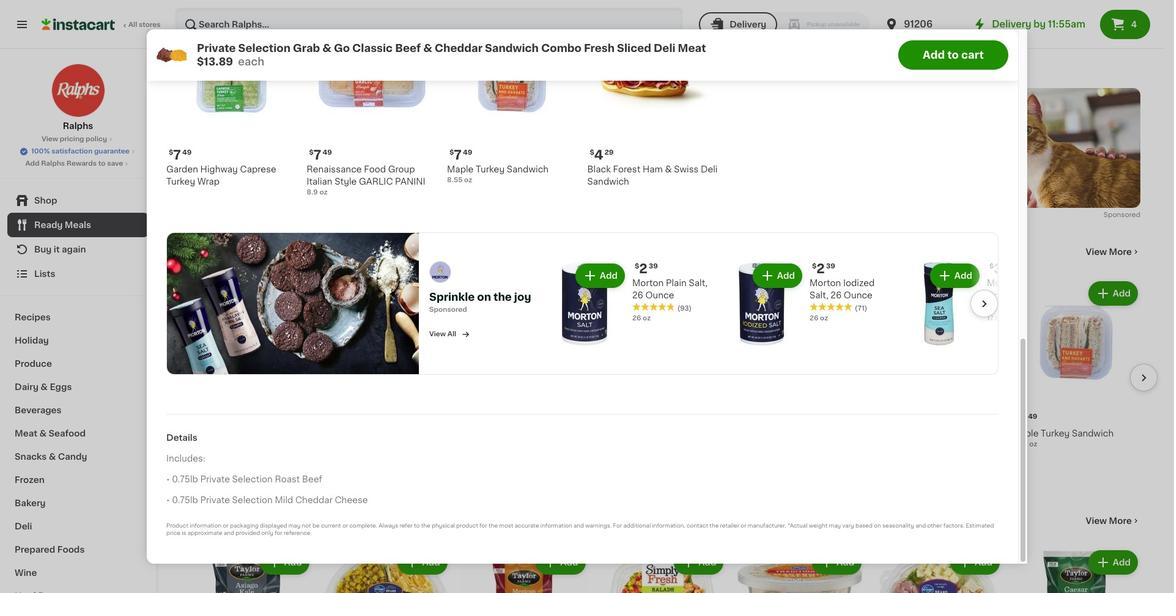 Task type: vqa. For each thing, say whether or not it's contained in the screenshot.
"fl" in the Kirkland Signature Purified Drinking Water, 16.9 fl oz, 40-count
no



Task type: describe. For each thing, give the bounding box(es) containing it.
beverages
[[15, 406, 62, 415]]

warnings.
[[586, 523, 612, 529]]

39 for plain
[[649, 263, 658, 270]]

snacks & candy
[[15, 453, 87, 461]]

0 vertical spatial ralphs
[[63, 122, 93, 130]]

26 oz for morton plain salt, 26 ounce
[[633, 315, 651, 322]]

bacon
[[359, 442, 387, 451]]

shop
[[34, 196, 57, 205]]

cream
[[354, 479, 382, 487]]

private selection grab & go classic beef & cheddar sandwich combo fresh sliced deli meat $13.89 each
[[197, 43, 707, 67]]

& left eggs
[[41, 383, 48, 392]]

$ 13 89
[[601, 413, 630, 426]]

1 horizontal spatial cheddar
[[296, 496, 333, 505]]

1 horizontal spatial chicken
[[322, 442, 357, 451]]

1 vertical spatial roast
[[275, 475, 300, 484]]

food for caesar
[[379, 430, 401, 438]]

0 vertical spatial spo
[[1104, 211, 1118, 218]]

buy it again link
[[7, 237, 149, 262]]

save
[[107, 160, 123, 167]]

physical
[[432, 523, 455, 529]]

be
[[313, 523, 320, 529]]

private inside private selection grab & go classic beef & cheddar sandwich combo fresh sliced deli meat $13.89 each
[[197, 43, 236, 53]]

buy it again
[[34, 245, 86, 254]]

0 horizontal spatial maple turkey sandwich 8.55 oz
[[447, 165, 549, 184]]

renaissance food group chicken bacon caesar with oven-roasted chicken breast, caesar dressing, bacon, cream cheese & romano cheese wrap
[[322, 430, 441, 500]]

fresh
[[584, 43, 615, 53]]

17.6
[[988, 315, 1000, 322]]

cheese down bacon,
[[335, 496, 368, 505]]

26 inside morton plain salt, 26 ounce
[[633, 291, 644, 300]]

wrap inside garden highway caprese turkey wrap
[[197, 178, 220, 186]]

approximate
[[188, 531, 223, 536]]

dressing,
[[387, 467, 427, 475]]

0 vertical spatial maple
[[447, 165, 474, 174]]

4 inside button
[[1132, 20, 1138, 29]]

cheese down dressing,
[[384, 479, 418, 487]]

cheddar inside private selection grab & go classic beef & cheddar sandwich combo fresh sliced deli meat $13.89 each
[[435, 43, 483, 53]]

produce
[[15, 360, 52, 368]]

buy
[[34, 245, 52, 254]]

salt, for morton plain salt, 26 ounce
[[689, 279, 708, 287]]

sandwich inside private selection grab & go classic beef & cheddar sandwich combo fresh sliced deli meat $13.89 each
[[485, 43, 539, 53]]

snacks & candy link
[[7, 445, 149, 469]]

wine
[[15, 569, 37, 578]]

$ inside $ 3 morton sea salt, coarse
[[990, 263, 994, 270]]

meals
[[248, 64, 304, 82]]

8.9
[[307, 189, 318, 196]]

26 oz for morton iodized salt, 26 ounce
[[810, 315, 829, 322]]

black forest ham & swiss deli sandwich
[[588, 165, 718, 186]]

view more for salads
[[1086, 517, 1133, 525]]

packaging
[[230, 523, 259, 529]]

1 vertical spatial ralphs
[[41, 160, 65, 167]]

1 vertical spatial for
[[275, 531, 283, 536]]

sandwiches
[[184, 245, 266, 258]]

view more for sandwiches
[[1086, 248, 1133, 256]]

salt, inside $ 3 morton sea salt, coarse
[[1039, 279, 1058, 287]]

product
[[457, 523, 478, 529]]

4 inside item carousel region
[[881, 413, 891, 426]]

10
[[743, 413, 758, 426]]

joy
[[514, 292, 531, 302]]

view pricing policy
[[42, 136, 107, 143]]

coarse
[[988, 291, 1019, 300]]

caprese
[[240, 165, 276, 174]]

view more link for sandwiches
[[1086, 246, 1141, 258]]

0 vertical spatial 29
[[605, 149, 614, 156]]

1 vertical spatial 4
[[595, 149, 604, 162]]

& inside renaissance food group chicken bacon caesar with oven-roasted chicken breast, caesar dressing, bacon, cream cheese & romano cheese wrap
[[420, 479, 427, 487]]

based
[[856, 523, 873, 529]]

morton inside $ 3 morton sea salt, coarse
[[988, 279, 1019, 287]]

add inside button
[[923, 50, 946, 60]]

2 or from the left
[[343, 523, 348, 529]]

1 vertical spatial all
[[448, 331, 457, 337]]

the inside sprinkle on the joy spo nsored
[[494, 292, 512, 302]]

eggs
[[50, 383, 72, 392]]

& right classic
[[424, 43, 432, 53]]

contact
[[687, 523, 709, 529]]

1 horizontal spatial and
[[574, 523, 584, 529]]

morton for morton plain salt, 26 ounce
[[633, 279, 664, 287]]

91206 button
[[885, 7, 958, 42]]

includes:
[[166, 455, 205, 463]]

sea
[[1021, 279, 1037, 287]]

• 0.75lb private selection roast beef
[[166, 475, 323, 484]]

go for classic
[[334, 43, 350, 53]]

turkey inside garden highway caprese turkey wrap
[[166, 178, 195, 186]]

100% satisfaction guarantee
[[31, 148, 130, 155]]

0 vertical spatial caesar
[[389, 442, 419, 451]]

weight
[[809, 523, 828, 529]]

ralphs logo image
[[51, 64, 105, 117]]

1 vertical spatial caesar
[[354, 467, 385, 475]]

sandwich inside boar's head grab & go handcrafted ever roast chicken cheddar sandwich 10.5 oz
[[260, 454, 302, 463]]

current
[[321, 523, 341, 529]]

frozen
[[15, 476, 45, 485]]

each
[[238, 57, 264, 67]]

rewards
[[67, 160, 97, 167]]

meat & seafood
[[15, 430, 86, 438]]

product group containing 13
[[598, 279, 727, 465]]

mild
[[275, 496, 293, 505]]

morton salt. sprinkle on the joy. image
[[167, 233, 419, 375]]

view for sandwiches link
[[1086, 248, 1108, 256]]

sandwiches link
[[184, 245, 266, 259]]

always
[[379, 523, 398, 529]]

group for with
[[403, 430, 430, 438]]

grab for selection
[[293, 43, 320, 53]]

boar's
[[184, 430, 211, 438]]

0 horizontal spatial $ 4 29
[[590, 149, 614, 162]]

complete.
[[350, 523, 377, 529]]

more for sandwiches
[[1110, 248, 1133, 256]]

sliced
[[617, 43, 652, 53]]

head
[[213, 430, 236, 438]]

1 vertical spatial to
[[98, 160, 106, 167]]

not
[[302, 523, 311, 529]]

• for • 0.75lb private selection roast beef
[[166, 475, 170, 484]]

add to cart button
[[899, 40, 1009, 70]]

• for • 0.75lb private selection mild cheddar cheese
[[166, 496, 170, 505]]

seasonality
[[883, 523, 915, 529]]

dairy & eggs
[[15, 383, 72, 392]]

11:55am
[[1049, 20, 1086, 29]]

private for • 0.75lb private selection roast beef
[[200, 475, 230, 484]]

selection for mild
[[232, 496, 273, 505]]

only
[[262, 531, 274, 536]]

vary
[[843, 523, 855, 529]]

*actual
[[788, 523, 808, 529]]

0 horizontal spatial and
[[224, 531, 234, 536]]

satisfaction
[[51, 148, 93, 155]]

other
[[928, 523, 943, 529]]

morton salt. image
[[430, 261, 452, 283]]

0.75lb for • 0.75lb private selection roast beef
[[172, 475, 198, 484]]

holiday link
[[7, 329, 149, 352]]

ready
[[184, 64, 244, 82]]

1 horizontal spatial nsored
[[1118, 211, 1141, 218]]

forest
[[613, 165, 641, 174]]

produce link
[[7, 352, 149, 376]]

estimated
[[966, 523, 995, 529]]

boar's head grab & go handcrafted ever roast chicken cheddar sandwich 10.5 oz
[[184, 430, 302, 473]]

stores
[[139, 21, 161, 28]]

0 vertical spatial all
[[128, 21, 137, 28]]

spo inside sprinkle on the joy spo nsored
[[430, 306, 443, 313]]

100%
[[31, 148, 50, 155]]

1 information from the left
[[190, 523, 222, 529]]

& inside black forest ham & swiss deli sandwich
[[665, 165, 672, 174]]

0 horizontal spatial meat
[[15, 430, 37, 438]]

selection inside private selection grab & go classic beef & cheddar sandwich combo fresh sliced deli meat $13.89 each
[[238, 43, 291, 53]]

$ inside $ 13 89
[[601, 414, 605, 421]]

swiss
[[674, 165, 699, 174]]

100% satisfaction guarantee button
[[19, 144, 137, 157]]

deli inside private selection grab & go classic beef & cheddar sandwich combo fresh sliced deli meat $13.89 each
[[654, 43, 676, 53]]

2 horizontal spatial and
[[916, 523, 926, 529]]

1 horizontal spatial for
[[480, 523, 488, 529]]

19
[[759, 414, 767, 421]]

plain
[[666, 279, 687, 287]]

deli link
[[7, 515, 149, 538]]



Task type: locate. For each thing, give the bounding box(es) containing it.
garden
[[166, 165, 198, 174]]

0 horizontal spatial maple
[[447, 165, 474, 174]]

0 horizontal spatial cheddar
[[221, 454, 258, 463]]

1 vertical spatial grab
[[238, 430, 259, 438]]

grab inside boar's head grab & go handcrafted ever roast chicken cheddar sandwich 10.5 oz
[[238, 430, 259, 438]]

1 0.75lb from the top
[[172, 475, 198, 484]]

3 morton from the left
[[988, 279, 1019, 287]]

2 vertical spatial deli
[[15, 523, 32, 531]]

1 • from the top
[[166, 475, 170, 484]]

3
[[994, 262, 1003, 275]]

sandwich inside black forest ham & swiss deli sandwich
[[588, 178, 630, 186]]

$ 2 39 up morton iodized salt, 26 ounce
[[813, 262, 836, 275]]

maple turkey sandwich 8.55 oz inside item carousel region
[[1013, 430, 1114, 448]]

deli inside "link"
[[15, 523, 32, 531]]

all left stores
[[128, 21, 137, 28]]

private up $13.89
[[197, 43, 236, 53]]

4
[[1132, 20, 1138, 29], [595, 149, 604, 162], [881, 413, 891, 426]]

deli right sliced
[[654, 43, 676, 53]]

roast up mild
[[275, 475, 300, 484]]

1 horizontal spatial $ 2 39
[[813, 262, 836, 275]]

1 horizontal spatial delivery
[[993, 20, 1032, 29]]

& right ham
[[665, 165, 672, 174]]

salt, inside morton iodized salt, 26 ounce
[[810, 291, 829, 300]]

grab inside private selection grab & go classic beef & cheddar sandwich combo fresh sliced deli meat $13.89 each
[[293, 43, 320, 53]]

1 vertical spatial 8.55
[[1013, 441, 1028, 448]]

0 vertical spatial view more
[[1086, 248, 1133, 256]]

delivery
[[993, 20, 1032, 29], [730, 20, 767, 29]]

group inside 'renaissance food group italian style garlic panini 8.9 oz'
[[388, 165, 415, 174]]

& down dressing,
[[420, 479, 427, 487]]

caesar up dressing,
[[389, 442, 419, 451]]

2 up morton iodized salt, 26 ounce
[[817, 262, 825, 275]]

group inside renaissance food group chicken bacon caesar with oven-roasted chicken breast, caesar dressing, bacon, cream cheese & romano cheese wrap
[[403, 430, 430, 438]]

0 vertical spatial 0.75lb
[[172, 475, 198, 484]]

2 for morton plain salt, 26 ounce
[[640, 262, 648, 275]]

ounce for plain
[[646, 291, 675, 300]]

to left "save"
[[98, 160, 106, 167]]

(71)
[[855, 305, 868, 312]]

go right head
[[270, 430, 283, 438]]

cart
[[962, 50, 984, 60]]

wrap down highway
[[197, 178, 220, 186]]

2 up morton plain salt, 26 ounce
[[640, 262, 648, 275]]

delivery by 11:55am link
[[973, 17, 1086, 32]]

2 horizontal spatial chicken
[[383, 454, 419, 463]]

morton left plain
[[633, 279, 664, 287]]

may up reference.
[[289, 523, 301, 529]]

1 view more link from the top
[[1086, 246, 1141, 258]]

& left candy
[[49, 453, 56, 461]]

0.75lb down 10.5
[[172, 475, 198, 484]]

deli inside black forest ham & swiss deli sandwich
[[701, 165, 718, 174]]

add button
[[246, 16, 293, 38], [387, 16, 434, 38], [527, 16, 574, 38], [667, 16, 715, 38], [577, 265, 624, 287], [754, 265, 802, 287], [932, 265, 979, 287], [261, 282, 308, 304], [399, 282, 446, 304], [537, 282, 585, 304], [814, 282, 861, 304], [952, 282, 999, 304], [1090, 282, 1137, 304], [261, 552, 308, 574], [399, 552, 446, 574], [537, 552, 585, 574], [676, 552, 723, 574], [814, 552, 861, 574], [952, 552, 999, 574], [1090, 552, 1137, 574]]

go inside private selection grab & go classic beef & cheddar sandwich combo fresh sliced deli meat $13.89 each
[[334, 43, 350, 53]]

food inside 'renaissance food group italian style garlic panini 8.9 oz'
[[364, 165, 386, 174]]

2 horizontal spatial deli
[[701, 165, 718, 174]]

product group
[[166, 12, 297, 188], [307, 12, 437, 198], [447, 12, 578, 185], [588, 12, 718, 188], [184, 279, 312, 474], [322, 279, 450, 500], [460, 279, 588, 462], [598, 279, 727, 465], [736, 279, 865, 474], [875, 279, 1003, 452], [1013, 279, 1141, 450], [184, 548, 312, 594], [322, 548, 450, 594], [460, 548, 588, 594], [598, 548, 727, 594], [736, 548, 865, 594], [875, 548, 1003, 594], [1013, 548, 1141, 594]]

1 horizontal spatial beef
[[395, 43, 421, 53]]

delivery for delivery by 11:55am
[[993, 20, 1032, 29]]

salads
[[184, 514, 229, 527]]

view pricing policy link
[[42, 135, 114, 144]]

more
[[1110, 248, 1133, 256], [1110, 517, 1133, 525]]

retailer
[[721, 523, 740, 529]]

delivery button
[[700, 12, 778, 37]]

go for handcrafted
[[270, 430, 283, 438]]

morton up coarse
[[988, 279, 1019, 287]]

ounce inside morton iodized salt, 26 ounce
[[844, 291, 873, 300]]

group up the with
[[403, 430, 430, 438]]

food for garlic
[[364, 165, 386, 174]]

•
[[166, 475, 170, 484], [166, 496, 170, 505]]

food inside renaissance food group chicken bacon caesar with oven-roasted chicken breast, caesar dressing, bacon, cream cheese & romano cheese wrap
[[379, 430, 401, 438]]

view
[[42, 136, 58, 143], [1086, 248, 1108, 256], [430, 331, 446, 337], [1086, 517, 1108, 525]]

to inside product information or packaging displayed may not be current or complete. always refer to the physical product for the most accurate information and warnings. for additional information, contact the retailer or manufacturer. *actual weight may vary based on seasonality and other factors. estimated price is approximate and provided only for reference.
[[414, 523, 420, 529]]

view more link for salads
[[1086, 515, 1141, 527]]

view for salads link
[[1086, 517, 1108, 525]]

classic
[[352, 43, 393, 53]]

cheese down cream
[[360, 491, 393, 500]]

2 • from the top
[[166, 496, 170, 505]]

highway
[[200, 165, 238, 174]]

26 oz down morton plain salt, 26 ounce
[[633, 315, 651, 322]]

1 horizontal spatial or
[[343, 523, 348, 529]]

1 horizontal spatial maple turkey sandwich 8.55 oz
[[1013, 430, 1114, 448]]

0 vertical spatial 8.55
[[447, 177, 463, 184]]

view all
[[430, 331, 457, 337]]

the left 'most'
[[489, 523, 498, 529]]

all down the sprinkle
[[448, 331, 457, 337]]

go inside boar's head grab & go handcrafted ever roast chicken cheddar sandwich 10.5 oz
[[270, 430, 283, 438]]

frozen link
[[7, 469, 149, 492]]

0 horizontal spatial may
[[289, 523, 301, 529]]

1 horizontal spatial morton
[[810, 279, 842, 287]]

add to cart
[[923, 50, 984, 60]]

2 vertical spatial turkey
[[1041, 430, 1070, 438]]

2 2 from the left
[[817, 262, 825, 275]]

selection down • 0.75lb private selection roast beef on the left bottom of page
[[232, 496, 273, 505]]

deli down bakery
[[15, 523, 32, 531]]

renaissance up the bacon
[[322, 430, 377, 438]]

1 ounce from the left
[[646, 291, 675, 300]]

product group containing 10
[[736, 279, 865, 474]]

and left other
[[916, 523, 926, 529]]

morton inside morton iodized salt, 26 ounce
[[810, 279, 842, 287]]

39 up morton iodized salt, 26 ounce
[[827, 263, 836, 270]]

0 horizontal spatial wrap
[[197, 178, 220, 186]]

roast
[[261, 442, 286, 451], [275, 475, 300, 484]]

the left retailer
[[710, 523, 719, 529]]

0 horizontal spatial or
[[223, 523, 229, 529]]

2 vertical spatial cheddar
[[296, 496, 333, 505]]

prepared foods
[[15, 546, 85, 554]]

1 horizontal spatial $ 4 29
[[877, 413, 901, 426]]

1 view more from the top
[[1086, 248, 1133, 256]]

2 horizontal spatial morton
[[988, 279, 1019, 287]]

26 oz
[[633, 315, 651, 322], [810, 315, 829, 322]]

recipes link
[[7, 306, 149, 329]]

nsored inside sprinkle on the joy spo nsored
[[443, 306, 467, 313]]

2 may from the left
[[829, 523, 841, 529]]

$ 2 39 for morton iodized salt, 26 ounce
[[813, 262, 836, 275]]

service type group
[[700, 12, 870, 37]]

on inside product information or packaging displayed may not be current or complete. always refer to the physical product for the most accurate information and warnings. for additional information, contact the retailer or manufacturer. *actual weight may vary based on seasonality and other factors. estimated price is approximate and provided only for reference.
[[875, 523, 882, 529]]

0 horizontal spatial morton
[[633, 279, 664, 287]]

the left joy
[[494, 292, 512, 302]]

details
[[166, 434, 198, 442]]

ralphs link
[[51, 64, 105, 132]]

beef right classic
[[395, 43, 421, 53]]

1 vertical spatial wrap
[[395, 491, 418, 500]]

2 vertical spatial private
[[200, 496, 230, 505]]

group
[[388, 165, 415, 174], [403, 430, 430, 438]]

oven-
[[322, 454, 348, 463]]

meat & seafood link
[[7, 422, 149, 445]]

0 vertical spatial on
[[477, 292, 491, 302]]

deli right swiss
[[701, 165, 718, 174]]

dairy
[[15, 383, 38, 392]]

to right refer at the left bottom
[[414, 523, 420, 529]]

view more
[[1086, 248, 1133, 256], [1086, 517, 1133, 525]]

0 horizontal spatial $ 2 39
[[635, 262, 658, 275]]

1 vertical spatial cheddar
[[221, 454, 258, 463]]

1 39 from the left
[[649, 263, 658, 270]]

maple inside item carousel region
[[1013, 430, 1039, 438]]

ralphs up view pricing policy link
[[63, 122, 93, 130]]

1 vertical spatial meat
[[15, 430, 37, 438]]

for down displayed
[[275, 531, 283, 536]]

0.75lb up product on the left bottom of the page
[[172, 496, 198, 505]]

pricing
[[60, 136, 84, 143]]

meat up snacks
[[15, 430, 37, 438]]

1 horizontal spatial ounce
[[844, 291, 873, 300]]

selection for roast
[[232, 475, 273, 484]]

1 more from the top
[[1110, 248, 1133, 256]]

meat inside private selection grab & go classic beef & cheddar sandwich combo fresh sliced deli meat $13.89 each
[[678, 43, 707, 53]]

for
[[480, 523, 488, 529], [275, 531, 283, 536]]

2 horizontal spatial to
[[948, 50, 959, 60]]

2 $ 2 39 from the left
[[813, 262, 836, 275]]

91206
[[904, 20, 933, 29]]

roast right ever
[[261, 442, 286, 451]]

morton plain salt, 26 ounce
[[633, 279, 708, 300]]

roasted
[[348, 454, 381, 463]]

0.75lb
[[172, 475, 198, 484], [172, 496, 198, 505]]

private up salads
[[200, 496, 230, 505]]

chicken
[[322, 442, 357, 451], [184, 454, 219, 463], [383, 454, 419, 463]]

29 inside item carousel region
[[892, 414, 901, 421]]

grab for head
[[238, 430, 259, 438]]

1 horizontal spatial go
[[334, 43, 350, 53]]

ounce for iodized
[[844, 291, 873, 300]]

oz
[[464, 177, 473, 184], [320, 189, 328, 196], [643, 315, 651, 322], [821, 315, 829, 322], [1002, 315, 1010, 322], [1030, 441, 1038, 448], [199, 466, 207, 473]]

group for panini
[[388, 165, 415, 174]]

1 vertical spatial 29
[[892, 414, 901, 421]]

$ inside $ 10 19
[[739, 414, 743, 421]]

cheddar inside boar's head grab & go handcrafted ever roast chicken cheddar sandwich 10.5 oz
[[221, 454, 258, 463]]

1 vertical spatial maple turkey sandwich 8.55 oz
[[1013, 430, 1114, 448]]

nsored
[[1118, 211, 1141, 218], [443, 306, 467, 313]]

holiday
[[15, 337, 49, 345]]

add ralphs rewards to save link
[[25, 159, 131, 169]]

meat down delivery button
[[678, 43, 707, 53]]

accurate
[[515, 523, 539, 529]]

bacon,
[[322, 479, 351, 487]]

1 vertical spatial more
[[1110, 517, 1133, 525]]

morton iodized salt, 26 ounce
[[810, 279, 875, 300]]

0 horizontal spatial chicken
[[184, 454, 219, 463]]

food up the bacon
[[379, 430, 401, 438]]

1 horizontal spatial 8.55
[[1013, 441, 1028, 448]]

0 vertical spatial maple turkey sandwich 8.55 oz
[[447, 165, 549, 184]]

item carousel region
[[184, 274, 1158, 500]]

1 horizontal spatial may
[[829, 523, 841, 529]]

0 vertical spatial •
[[166, 475, 170, 484]]

39 up morton plain salt, 26 ounce
[[649, 263, 658, 270]]

and down packaging
[[224, 531, 234, 536]]

information,
[[653, 523, 686, 529]]

beef inside private selection grab & go classic beef & cheddar sandwich combo fresh sliced deli meat $13.89 each
[[395, 43, 421, 53]]

on inside sprinkle on the joy spo nsored
[[477, 292, 491, 302]]

renaissance inside renaissance food group chicken bacon caesar with oven-roasted chicken breast, caesar dressing, bacon, cream cheese & romano cheese wrap
[[322, 430, 377, 438]]

& down beverages
[[39, 430, 47, 438]]

1 horizontal spatial 29
[[892, 414, 901, 421]]

on right based
[[875, 523, 882, 529]]

0 vertical spatial cheddar
[[435, 43, 483, 53]]

1 vertical spatial view more link
[[1086, 515, 1141, 527]]

morton for morton iodized salt, 26 ounce
[[810, 279, 842, 287]]

selection up • 0.75lb private selection mild cheddar cheese
[[232, 475, 273, 484]]

1 $ 2 39 from the left
[[635, 262, 658, 275]]

information right the accurate
[[541, 523, 573, 529]]

2 horizontal spatial cheddar
[[435, 43, 483, 53]]

2 vertical spatial to
[[414, 523, 420, 529]]

1 horizontal spatial caesar
[[389, 442, 419, 451]]

morton inside morton plain salt, 26 ounce
[[633, 279, 664, 287]]

0 vertical spatial turkey
[[476, 165, 505, 174]]

wine link
[[7, 562, 149, 585]]

1 horizontal spatial information
[[541, 523, 573, 529]]

black
[[588, 165, 611, 174]]

2 horizontal spatial 4
[[1132, 20, 1138, 29]]

8.55 inside item carousel region
[[1013, 441, 1028, 448]]

product
[[166, 523, 188, 529]]

instacart logo image
[[42, 17, 115, 32]]

3 or from the left
[[741, 523, 747, 529]]

caesar up cream
[[354, 467, 385, 475]]

salt, for morton iodized salt, 26 ounce
[[810, 291, 829, 300]]

0 horizontal spatial ounce
[[646, 291, 675, 300]]

0 vertical spatial wrap
[[197, 178, 220, 186]]

private for • 0.75lb private selection mild cheddar cheese
[[200, 496, 230, 505]]

• sponsored: keep cozy with delivery image
[[184, 88, 1141, 208]]

refer
[[400, 523, 413, 529]]

2 for morton iodized salt, 26 ounce
[[817, 262, 825, 275]]

the left physical
[[421, 523, 431, 529]]

0 vertical spatial view more link
[[1086, 246, 1141, 258]]

26 inside morton iodized salt, 26 ounce
[[831, 291, 842, 300]]

ounce inside morton plain salt, 26 ounce
[[646, 291, 675, 300]]

0 horizontal spatial beef
[[302, 475, 323, 484]]

2 morton from the left
[[810, 279, 842, 287]]

renaissance
[[307, 165, 362, 174], [322, 430, 377, 438]]

bakery link
[[7, 492, 149, 515]]

salads link
[[184, 514, 229, 528]]

dairy & eggs link
[[7, 376, 149, 399]]

39
[[649, 263, 658, 270], [827, 263, 836, 270]]

ounce down iodized
[[844, 291, 873, 300]]

grab up ever
[[238, 430, 259, 438]]

or left packaging
[[223, 523, 229, 529]]

1 vertical spatial view more
[[1086, 517, 1133, 525]]

0.75lb for • 0.75lb private selection mild cheddar cheese
[[172, 496, 198, 505]]

2 view more link from the top
[[1086, 515, 1141, 527]]

2 vertical spatial selection
[[232, 496, 273, 505]]

• up product on the left bottom of the page
[[166, 496, 170, 505]]

oz inside boar's head grab & go handcrafted ever roast chicken cheddar sandwich 10.5 oz
[[199, 466, 207, 473]]

2 view more from the top
[[1086, 517, 1133, 525]]

1 vertical spatial group
[[403, 430, 430, 438]]

salt, inside morton plain salt, 26 ounce
[[689, 279, 708, 287]]

wrap inside renaissance food group chicken bacon caesar with oven-roasted chicken breast, caesar dressing, bacon, cream cheese & romano cheese wrap
[[395, 491, 418, 500]]

1 horizontal spatial all
[[448, 331, 457, 337]]

• down includes: on the bottom
[[166, 475, 170, 484]]

& left classic
[[323, 43, 332, 53]]

is
[[182, 531, 186, 536]]

1 vertical spatial maple
[[1013, 430, 1039, 438]]

private down handcrafted at bottom
[[200, 475, 230, 484]]

bakery
[[15, 499, 46, 508]]

wrap down dressing,
[[395, 491, 418, 500]]

delivery inside button
[[730, 20, 767, 29]]

0 horizontal spatial all
[[128, 21, 137, 28]]

sandwich
[[485, 43, 539, 53], [507, 165, 549, 174], [588, 178, 630, 186], [1073, 430, 1114, 438], [260, 454, 302, 463]]

39 for iodized
[[827, 263, 836, 270]]

1 26 oz from the left
[[633, 315, 651, 322]]

0 vertical spatial deli
[[654, 43, 676, 53]]

$ 2 39 for morton plain salt, 26 ounce
[[635, 262, 658, 275]]

all
[[128, 21, 137, 28], [448, 331, 457, 337]]

information up approximate
[[190, 523, 222, 529]]

$ 4 29 inside item carousel region
[[877, 413, 901, 426]]

1 horizontal spatial salt,
[[810, 291, 829, 300]]

ralphs down 100%
[[41, 160, 65, 167]]

grab
[[293, 43, 320, 53], [238, 430, 259, 438]]

2 more from the top
[[1110, 517, 1133, 525]]

2 39 from the left
[[827, 263, 836, 270]]

1 vertical spatial renaissance
[[322, 430, 377, 438]]

food up garlic
[[364, 165, 386, 174]]

2 26 oz from the left
[[810, 315, 829, 322]]

ham
[[643, 165, 663, 174]]

or right current
[[343, 523, 348, 529]]

1 may from the left
[[289, 523, 301, 529]]

26 oz down morton iodized salt, 26 ounce
[[810, 315, 829, 322]]

to left cart
[[948, 50, 959, 60]]

2 ounce from the left
[[844, 291, 873, 300]]

0 vertical spatial nsored
[[1118, 211, 1141, 218]]

on right the sprinkle
[[477, 292, 491, 302]]

& right head
[[261, 430, 268, 438]]

$ 2 39 up morton plain salt, 26 ounce
[[635, 262, 658, 275]]

iodized
[[844, 279, 875, 287]]

it
[[54, 245, 60, 254]]

view for ralphs link
[[42, 136, 58, 143]]

1 2 from the left
[[640, 262, 648, 275]]

morton left iodized
[[810, 279, 842, 287]]

roast inside boar's head grab & go handcrafted ever roast chicken cheddar sandwich 10.5 oz
[[261, 442, 286, 451]]

chicken up dressing,
[[383, 454, 419, 463]]

1 morton from the left
[[633, 279, 664, 287]]

grab up meals at the left
[[293, 43, 320, 53]]

0 horizontal spatial 4
[[595, 149, 604, 162]]

salt,
[[689, 279, 708, 287], [1039, 279, 1058, 287], [810, 291, 829, 300]]

renaissance up "style"
[[307, 165, 362, 174]]

and left "warnings." at the bottom of the page
[[574, 523, 584, 529]]

with
[[421, 442, 441, 451]]

1 or from the left
[[223, 523, 229, 529]]

beef
[[395, 43, 421, 53], [302, 475, 323, 484]]

0 horizontal spatial to
[[98, 160, 106, 167]]

panini
[[395, 178, 426, 186]]

go left classic
[[334, 43, 350, 53]]

1 horizontal spatial deli
[[654, 43, 676, 53]]

2 vertical spatial 4
[[881, 413, 891, 426]]

0 vertical spatial group
[[388, 165, 415, 174]]

0 horizontal spatial salt,
[[689, 279, 708, 287]]

1 horizontal spatial maple
[[1013, 430, 1039, 438]]

2 information from the left
[[541, 523, 573, 529]]

selection up each
[[238, 43, 291, 53]]

0 horizontal spatial go
[[270, 430, 283, 438]]

the
[[494, 292, 512, 302], [421, 523, 431, 529], [489, 523, 498, 529], [710, 523, 719, 529]]

or right retailer
[[741, 523, 747, 529]]

0 horizontal spatial 8.55
[[447, 177, 463, 184]]

more for salads
[[1110, 517, 1133, 525]]

0 horizontal spatial 26 oz
[[633, 315, 651, 322]]

None search field
[[175, 7, 684, 42]]

to inside button
[[948, 50, 959, 60]]

delivery for delivery
[[730, 20, 767, 29]]

for
[[613, 523, 622, 529]]

0 vertical spatial more
[[1110, 248, 1133, 256]]

for right the product
[[480, 523, 488, 529]]

0 horizontal spatial deli
[[15, 523, 32, 531]]

turkey inside item carousel region
[[1041, 430, 1070, 438]]

renaissance for chicken
[[322, 430, 377, 438]]

0 vertical spatial for
[[480, 523, 488, 529]]

chicken up oven-
[[322, 442, 357, 451]]

renaissance for italian
[[307, 165, 362, 174]]

beef down "breast,"
[[302, 475, 323, 484]]

1 horizontal spatial 2
[[817, 262, 825, 275]]

1 vertical spatial turkey
[[166, 178, 195, 186]]

oz inside 'renaissance food group italian style garlic panini 8.9 oz'
[[320, 189, 328, 196]]

13
[[605, 413, 619, 426]]

renaissance inside 'renaissance food group italian style garlic panini 8.9 oz'
[[307, 165, 362, 174]]

ounce down plain
[[646, 291, 675, 300]]

0 vertical spatial go
[[334, 43, 350, 53]]

may left vary
[[829, 523, 841, 529]]

0 horizontal spatial spo
[[430, 306, 443, 313]]

0 vertical spatial beef
[[395, 43, 421, 53]]

$
[[169, 149, 173, 156], [309, 149, 314, 156], [450, 149, 454, 156], [590, 149, 595, 156], [635, 263, 640, 270], [813, 263, 817, 270], [990, 263, 994, 270], [186, 414, 190, 421], [324, 414, 329, 421], [462, 414, 467, 421], [601, 414, 605, 421], [739, 414, 743, 421], [877, 414, 881, 421], [1015, 414, 1020, 421]]

group up panini
[[388, 165, 415, 174]]

0 horizontal spatial on
[[477, 292, 491, 302]]

guarantee
[[94, 148, 130, 155]]

chicken inside boar's head grab & go handcrafted ever roast chicken cheddar sandwich 10.5 oz
[[184, 454, 219, 463]]

chicken up 10.5
[[184, 454, 219, 463]]

factors.
[[944, 523, 965, 529]]

0 horizontal spatial caesar
[[354, 467, 385, 475]]

& inside boar's head grab & go handcrafted ever roast chicken cheddar sandwich 10.5 oz
[[261, 430, 268, 438]]

2 0.75lb from the top
[[172, 496, 198, 505]]

all stores link
[[42, 7, 162, 42]]



